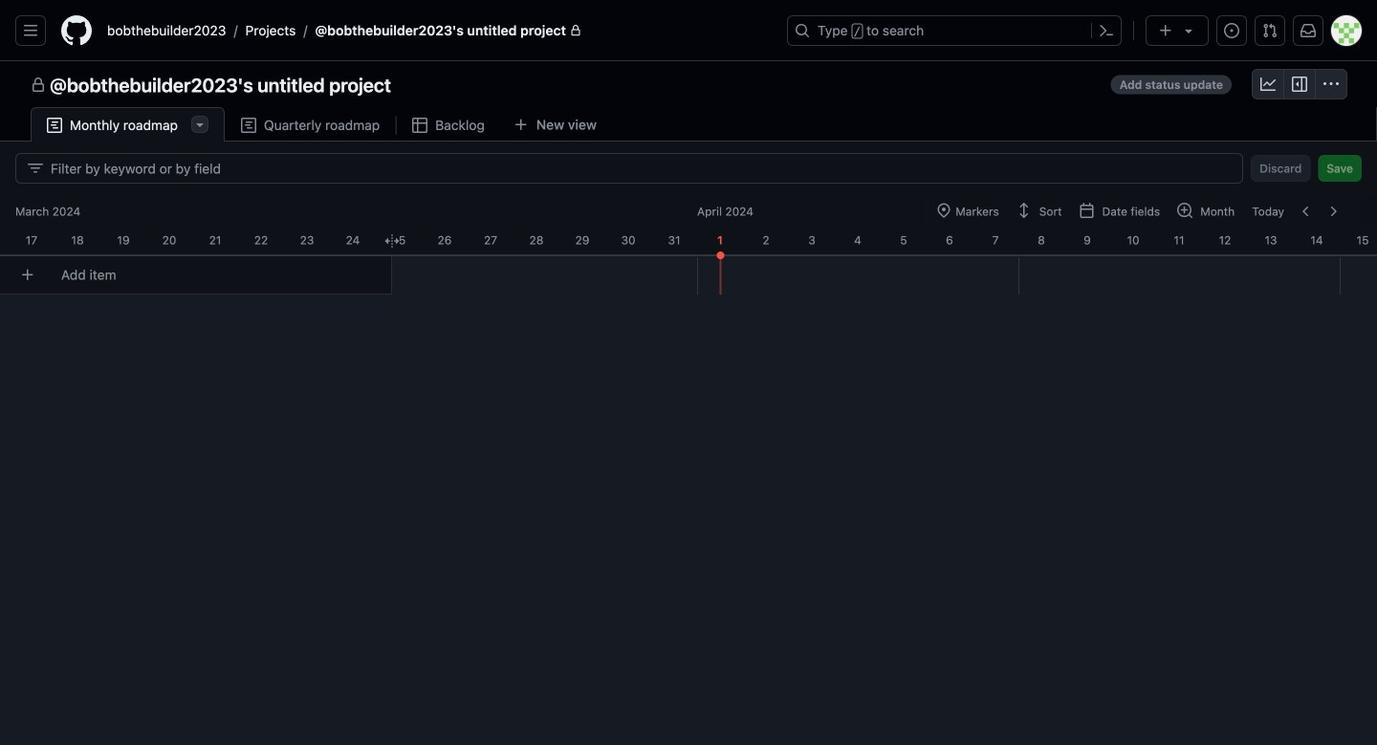 Task type: vqa. For each thing, say whether or not it's contained in the screenshot.
command palette icon
yes



Task type: describe. For each thing, give the bounding box(es) containing it.
sc 9kayk9 0 image inside view filters region
[[28, 161, 43, 176]]

issue opened image
[[1225, 23, 1240, 38]]

1 menu item from the left
[[928, 198, 1008, 225]]

command palette image
[[1099, 23, 1114, 38]]

view filters region
[[15, 153, 1362, 184]]

project navigation
[[0, 61, 1378, 107]]

lock image
[[570, 25, 582, 36]]

view options for monthly roadmap image
[[192, 117, 208, 132]]

homepage image
[[61, 15, 92, 46]]

scroll to previous date range image
[[1299, 204, 1314, 219]]

Filter by keyword or by field field
[[51, 154, 1228, 183]]

scroll to next date range image
[[1326, 204, 1341, 219]]



Task type: locate. For each thing, give the bounding box(es) containing it.
drag to resize the table column image
[[385, 233, 400, 249]]

3 menu item from the left
[[1071, 198, 1169, 225]]

column header
[[4, 195, 1378, 226], [686, 195, 1378, 226], [9, 226, 55, 249], [55, 226, 100, 249], [100, 226, 146, 249], [146, 226, 192, 249], [192, 226, 238, 249], [238, 226, 284, 249], [284, 226, 330, 249], [330, 226, 376, 249], [376, 226, 422, 249], [422, 226, 468, 249], [468, 226, 514, 249], [514, 226, 560, 249], [560, 226, 606, 249], [606, 226, 651, 249], [651, 226, 697, 249], [697, 226, 743, 249], [743, 226, 789, 249], [789, 226, 835, 249], [835, 226, 881, 249], [881, 226, 927, 249], [927, 226, 973, 249], [973, 226, 1019, 249], [1019, 226, 1065, 249], [1065, 226, 1111, 249], [1111, 226, 1157, 249], [1157, 226, 1203, 249], [1203, 226, 1248, 249], [1248, 226, 1294, 249], [1294, 226, 1340, 249], [1340, 226, 1378, 249]]

list
[[99, 15, 776, 46]]

2 menu item from the left
[[1008, 198, 1071, 225]]

triangle down image
[[1181, 23, 1197, 38]]

sc 9kayk9 0 image
[[1261, 77, 1276, 92], [1292, 77, 1308, 92], [47, 118, 62, 133], [241, 118, 256, 133]]

4 menu item from the left
[[1169, 198, 1244, 225]]

grid
[[0, 195, 1378, 745]]

plus image
[[1158, 23, 1174, 38]]

notifications image
[[1301, 23, 1316, 38]]

tab list
[[31, 107, 640, 143]]

sc 9kayk9 0 image
[[1324, 77, 1339, 92], [31, 77, 46, 93], [412, 118, 428, 133], [28, 161, 43, 176]]

tab panel
[[0, 142, 1378, 745]]

menu bar
[[928, 198, 1362, 225]]

cell
[[717, 252, 725, 259]]

git pull request image
[[1263, 23, 1278, 38]]

Start typing to create a draft, or type hashtag to select a repository text field
[[42, 257, 392, 293]]

create new item or add existing item image
[[20, 267, 35, 283]]

menu item
[[928, 198, 1008, 225], [1008, 198, 1071, 225], [1071, 198, 1169, 225], [1169, 198, 1244, 225]]



